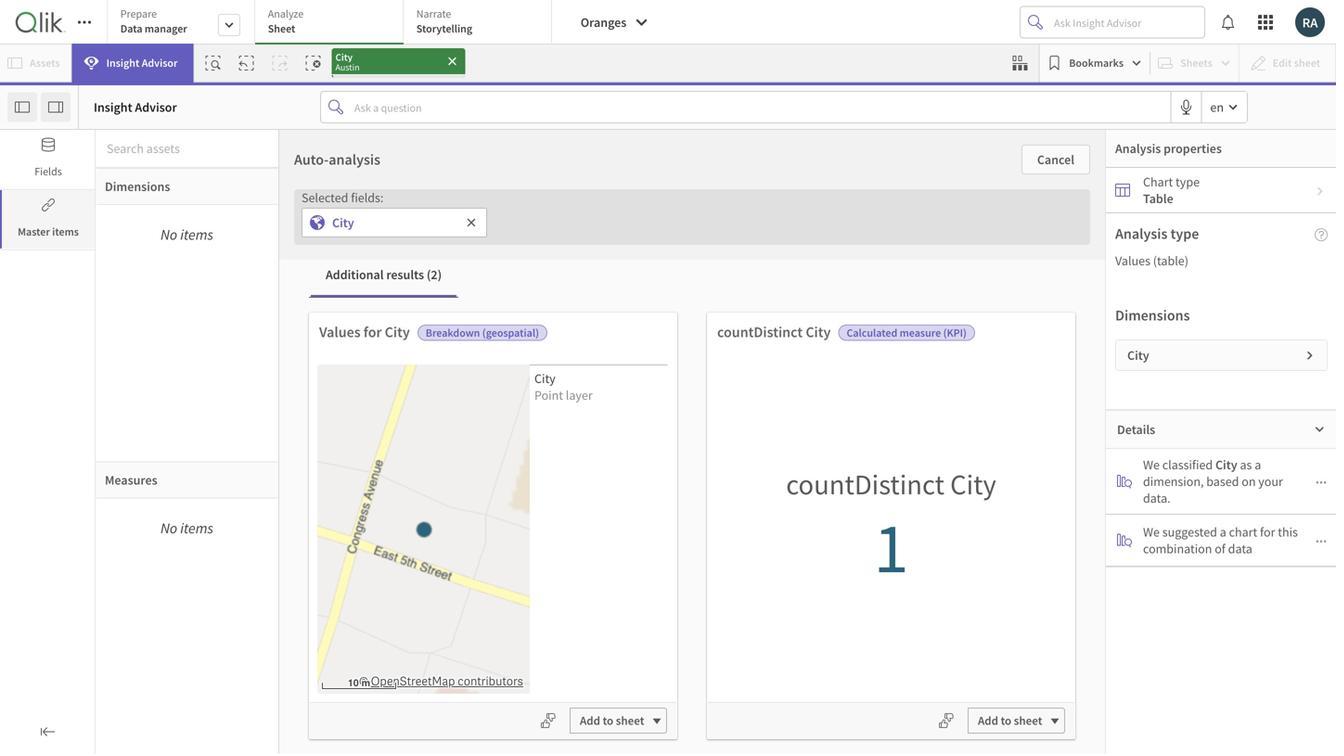 Task type: locate. For each thing, give the bounding box(es) containing it.
1 horizontal spatial the
[[685, 503, 703, 520]]

small image for analyze image
[[1316, 477, 1327, 489]]

no items
[[161, 226, 213, 244]]

bookmarks button
[[1043, 48, 1146, 78]]

1 vertical spatial explore
[[332, 503, 373, 520]]

city
[[336, 51, 353, 64], [332, 214, 354, 231], [385, 323, 410, 342], [806, 323, 831, 342], [1128, 347, 1150, 364], [535, 370, 556, 387], [1216, 457, 1238, 473], [951, 467, 997, 503]]

this inside . any found insights can be saved to this sheet.
[[741, 556, 761, 573]]

2 horizontal spatial sheet.
[[918, 556, 951, 573]]

0 vertical spatial countdistinct
[[717, 323, 803, 342]]

. inside . save any insights you discover to this sheet.
[[464, 553, 467, 570]]

countdistinct up creating
[[786, 467, 945, 503]]

items inside measures no items
[[180, 519, 213, 538]]

1 horizontal spatial explore
[[377, 465, 425, 484]]

hide properties image
[[48, 100, 63, 115]]

items inside button
[[52, 225, 79, 239]]

0 vertical spatial the
[[428, 465, 449, 484]]

0 horizontal spatial add to sheet button
[[570, 708, 667, 734]]

insight down generate
[[374, 554, 410, 569]]

a inside 'as a dimension, based on your data.'
[[1255, 457, 1262, 473]]

you left with at the bottom of page
[[462, 528, 482, 545]]

2 horizontal spatial for
[[1260, 524, 1276, 541]]

this down any
[[741, 556, 761, 573]]

1 horizontal spatial values
[[1116, 252, 1151, 269]]

2 vertical spatial insight advisor
[[374, 554, 452, 569]]

. left any
[[726, 528, 729, 545]]

1 add from the left
[[580, 713, 600, 729]]

new right create
[[886, 465, 913, 484]]

for down additional results (2) 'button'
[[364, 323, 382, 342]]

1 horizontal spatial dimensions
[[1116, 306, 1190, 325]]

1 analysis from the top
[[1116, 140, 1161, 157]]

no down dimensions button
[[161, 226, 177, 244]]

0 horizontal spatial add
[[580, 713, 600, 729]]

advisor
[[142, 56, 178, 70], [135, 99, 177, 116], [676, 530, 714, 545], [413, 554, 452, 569]]

sheet. down "can"
[[652, 581, 685, 598]]

0 vertical spatial type
[[1176, 174, 1200, 190]]

as a dimension, based on your data.
[[1143, 457, 1283, 507]]

1 horizontal spatial add to sheet
[[978, 713, 1043, 729]]

explore inside explore your data directly or let qlik generate insights for you with
[[332, 503, 373, 520]]

type
[[1176, 174, 1200, 190], [1171, 225, 1200, 243]]

sheet. down any
[[488, 581, 521, 598]]

explore for explore your data directly or let qlik generate insights for you with
[[332, 503, 373, 520]]

2 add to sheet from the left
[[978, 713, 1043, 729]]

new for find
[[602, 503, 624, 520]]

data
[[452, 465, 481, 484], [403, 503, 427, 520], [705, 503, 730, 520], [1229, 541, 1253, 557]]

manager
[[145, 21, 187, 36]]

1 horizontal spatial .
[[726, 528, 729, 545]]

dimensions button
[[96, 168, 278, 205]]

fields button
[[0, 130, 95, 188], [2, 130, 95, 188]]

type for chart type table
[[1176, 174, 1200, 190]]

to
[[619, 252, 638, 280], [816, 252, 835, 280], [950, 503, 961, 520], [727, 556, 739, 573], [452, 581, 463, 598], [603, 713, 614, 729], [1001, 713, 1012, 729]]

dimensions down search assets text box
[[105, 178, 170, 195]]

classified
[[1163, 457, 1213, 473]]

0 vertical spatial insight advisor
[[106, 56, 178, 70]]

1 vertical spatial new
[[602, 503, 624, 520]]

0 vertical spatial your
[[1259, 473, 1283, 490]]

to inside . any found insights can be saved to this sheet.
[[727, 556, 739, 573]]

no
[[161, 226, 177, 244], [161, 519, 177, 538]]

master items button
[[0, 190, 95, 249], [2, 190, 95, 249]]

a right have
[[649, 465, 657, 484]]

. inside . any found insights can be saved to this sheet.
[[726, 528, 729, 545]]

we for we classified city
[[1143, 457, 1160, 473]]

city left layer
[[535, 370, 556, 387]]

. for data
[[464, 553, 467, 570]]

advisor up the be
[[676, 530, 714, 545]]

sheet. down and
[[918, 556, 951, 573]]

0 horizontal spatial dimensions
[[105, 178, 170, 195]]

insights down directly
[[399, 528, 441, 545]]

data right of
[[1229, 541, 1253, 557]]

analytics
[[916, 465, 974, 484]]

1 horizontal spatial add
[[978, 713, 999, 729]]

you inside explore your data directly or let qlik generate insights for you with
[[462, 528, 482, 545]]

1 horizontal spatial sheet.
[[652, 581, 685, 598]]

analysis properties
[[1116, 140, 1222, 157]]

0 vertical spatial .
[[726, 528, 729, 545]]

0 horizontal spatial sheet
[[616, 713, 644, 729]]

0 vertical spatial no
[[161, 226, 177, 244]]

en button
[[1202, 92, 1247, 123]]

2 no from the top
[[161, 519, 177, 538]]

dimensions down values (table)
[[1116, 306, 1190, 325]]

no inside measures no items
[[161, 519, 177, 538]]

smart search image
[[206, 56, 220, 71]]

values for values for city
[[319, 323, 361, 342]]

your inside explore your data directly or let qlik generate insights for you with
[[375, 503, 400, 520]]

items down dimensions button
[[180, 226, 213, 244]]

sheet. inside . save any insights you discover to this sheet.
[[488, 581, 521, 598]]

an
[[464, 252, 487, 280]]

items
[[52, 225, 79, 239], [180, 226, 213, 244], [180, 519, 213, 538]]

1 vertical spatial you
[[381, 581, 401, 598]]

countdistinct inside countdistinct city 1
[[786, 467, 945, 503]]

1 horizontal spatial add to sheet button
[[968, 708, 1065, 734]]

new down visualizations
[[892, 556, 915, 573]]

2 master items button from the left
[[2, 190, 95, 249]]

explore up generate
[[332, 503, 373, 520]]

analysis up chart
[[1116, 140, 1161, 157]]

analyze image
[[1117, 474, 1132, 489]]

we classified city
[[1143, 457, 1238, 473]]

insight advisor down insight advisor dropdown button
[[94, 99, 177, 116]]

we up data.
[[1143, 457, 1160, 473]]

data
[[120, 21, 142, 36]]

sheet...
[[879, 252, 946, 280]]

1 application
[[0, 0, 1337, 755]]

1 horizontal spatial sheet
[[1014, 713, 1043, 729]]

add for values for city
[[580, 713, 600, 729]]

2 vertical spatial new
[[892, 556, 915, 573]]

deselect field image
[[466, 217, 477, 228]]

0 horizontal spatial explore
[[332, 503, 373, 520]]

small image for analyze icon
[[1316, 536, 1327, 548]]

1 vertical spatial no
[[161, 519, 177, 538]]

items right master
[[52, 225, 79, 239]]

2 horizontal spatial your
[[1259, 473, 1283, 490]]

advisor down manager at left top
[[142, 56, 178, 70]]

items for master items
[[52, 225, 79, 239]]

(table)
[[1153, 252, 1189, 269]]

new right "find"
[[602, 503, 624, 520]]

add to sheet for countdistinct city
[[978, 713, 1043, 729]]

for
[[364, 323, 382, 342], [1260, 524, 1276, 541], [444, 528, 459, 545]]

additional
[[326, 266, 384, 283]]

1 vertical spatial dimensions
[[1116, 306, 1190, 325]]

be
[[677, 556, 690, 573]]

qlik
[[504, 503, 525, 520]]

to start creating visualizations and build your new sheet.
[[820, 503, 995, 573]]

data left using
[[705, 503, 730, 520]]

0 vertical spatial new
[[886, 465, 913, 484]]

0 horizontal spatial sheet.
[[488, 581, 521, 598]]

advisor up discover
[[413, 554, 452, 569]]

1 vertical spatial analysis
[[1116, 225, 1168, 243]]

measures button
[[96, 462, 278, 499]]

type inside chart type table
[[1176, 174, 1200, 190]]

we inside we suggested a chart for this combination of data
[[1143, 524, 1160, 541]]

. left "save"
[[464, 553, 467, 570]]

2 sheet from the left
[[1014, 713, 1043, 729]]

Ask a question text field
[[351, 92, 1171, 122]]

with
[[485, 528, 509, 545]]

insight advisor up discover
[[374, 554, 452, 569]]

your down visualizations
[[865, 556, 889, 573]]

1 vertical spatial your
[[375, 503, 400, 520]]

. any found insights can be saved to this sheet.
[[575, 528, 761, 598]]

clear selection for field: city image
[[447, 56, 458, 67]]

city up start
[[951, 467, 997, 503]]

a right as
[[1255, 457, 1262, 473]]

we right analyze icon
[[1143, 524, 1160, 541]]

insights inside . save any insights you discover to this sheet.
[[336, 581, 378, 598]]

as
[[1240, 457, 1252, 473]]

countdistinct down adding
[[717, 323, 803, 342]]

insights down generate
[[336, 581, 378, 598]]

insight
[[106, 56, 140, 70], [94, 99, 132, 116], [639, 530, 674, 545], [374, 554, 410, 569]]

2 horizontal spatial a
[[1255, 457, 1262, 473]]

2 vertical spatial your
[[865, 556, 889, 573]]

2 we from the top
[[1143, 524, 1160, 541]]

Ask Insight Advisor text field
[[1051, 7, 1205, 37]]

sheet. inside to start creating visualizations and build your new sheet.
[[918, 556, 951, 573]]

0 horizontal spatial values
[[319, 323, 361, 342]]

for right chart
[[1260, 524, 1276, 541]]

1 no from the top
[[161, 226, 177, 244]]

the up directly
[[428, 465, 449, 484]]

values down the "additional"
[[319, 323, 361, 342]]

data left directly
[[403, 503, 427, 520]]

selected
[[302, 189, 348, 206]]

explore for explore the data
[[377, 465, 425, 484]]

city down selected fields:
[[332, 214, 354, 231]]

0 vertical spatial we
[[1143, 457, 1160, 473]]

new inside to start creating visualizations and build your new sheet.
[[892, 556, 915, 573]]

data up or
[[452, 465, 481, 484]]

on
[[1242, 473, 1256, 490]]

city up details
[[1128, 347, 1150, 364]]

hide assets image
[[15, 100, 30, 115]]

table image
[[1116, 183, 1130, 198]]

tab list
[[107, 0, 559, 46]]

city right clear all selections icon
[[336, 51, 353, 64]]

storytelling
[[416, 21, 473, 36]]

0 horizontal spatial a
[[649, 465, 657, 484]]

0 horizontal spatial add to sheet
[[580, 713, 644, 729]]

austin
[[336, 61, 360, 73]]

1 vertical spatial type
[[1171, 225, 1200, 243]]

your
[[1259, 473, 1283, 490], [375, 503, 400, 520], [865, 556, 889, 573]]

values down analysis type
[[1116, 252, 1151, 269]]

1 vertical spatial .
[[464, 553, 467, 570]]

2 add from the left
[[978, 713, 999, 729]]

1 horizontal spatial a
[[1220, 524, 1227, 541]]

tab list containing prepare
[[107, 0, 559, 46]]

1 vertical spatial countdistinct
[[786, 467, 945, 503]]

0 vertical spatial analysis
[[1116, 140, 1161, 157]]

additional results (2)
[[326, 266, 442, 283]]

explore up explore your data directly or let qlik generate insights for you with
[[377, 465, 425, 484]]

1 horizontal spatial for
[[444, 528, 459, 545]]

have a question?
[[614, 465, 722, 484]]

small image
[[1315, 186, 1326, 197], [1305, 350, 1316, 361], [1314, 424, 1326, 435], [1316, 477, 1327, 489], [1316, 536, 1327, 548]]

this down "save"
[[466, 581, 486, 598]]

a left chart
[[1220, 524, 1227, 541]]

1 we from the top
[[1143, 457, 1160, 473]]

in
[[672, 503, 682, 520]]

items down measures button
[[180, 519, 213, 538]]

city left calculated
[[806, 323, 831, 342]]

1 add to sheet from the left
[[580, 713, 644, 729]]

any
[[732, 528, 752, 545]]

0 horizontal spatial you
[[381, 581, 401, 598]]

1 fields button from the left
[[0, 130, 95, 188]]

2 add to sheet button from the left
[[968, 708, 1065, 734]]

add to sheet button for values for city
[[570, 708, 667, 734]]

type right chart
[[1176, 174, 1200, 190]]

1
[[874, 503, 909, 592]]

0 vertical spatial dimensions
[[105, 178, 170, 195]]

analysis up values (table)
[[1116, 225, 1168, 243]]

1 vertical spatial insight advisor
[[94, 99, 177, 116]]

0 vertical spatial values
[[1116, 252, 1151, 269]]

dimension,
[[1143, 473, 1204, 490]]

0 vertical spatial explore
[[377, 465, 425, 484]]

sheet
[[616, 713, 644, 729], [1014, 713, 1043, 729]]

insight advisor
[[106, 56, 178, 70], [94, 99, 177, 116], [374, 554, 452, 569]]

suggested
[[1163, 524, 1218, 541]]

small image inside we suggested a chart for this combination of data button
[[1316, 536, 1327, 548]]

countdistinct for countdistinct city 1
[[786, 467, 945, 503]]

no items menu
[[96, 499, 278, 558]]

to inside to start creating visualizations and build your new sheet.
[[950, 503, 961, 520]]

type up (table)
[[1171, 225, 1200, 243]]

data inside explore your data directly or let qlik generate insights for you with
[[403, 503, 427, 520]]

calculated measure (kpi)
[[847, 326, 967, 340]]

this
[[840, 252, 874, 280], [1278, 524, 1298, 541], [741, 556, 761, 573], [466, 581, 486, 598]]

master items
[[18, 225, 79, 239]]

create new analytics
[[842, 465, 974, 484]]

find
[[575, 503, 599, 520]]

the right in
[[685, 503, 703, 520]]

explore
[[377, 465, 425, 484], [332, 503, 373, 520]]

1 vertical spatial values
[[319, 323, 361, 342]]

you left discover
[[381, 581, 401, 598]]

generate
[[349, 528, 397, 545]]

insight advisor down "data"
[[106, 56, 178, 70]]

help image
[[1315, 228, 1328, 241]]

this right chart
[[1278, 524, 1298, 541]]

chart
[[1229, 524, 1258, 541]]

countdistinct
[[717, 323, 803, 342], [786, 467, 945, 503]]

insights down ask
[[610, 556, 652, 573]]

0 vertical spatial you
[[462, 528, 482, 545]]

insights inside explore your data directly or let qlik generate insights for you with
[[399, 528, 441, 545]]

tab list inside 1 application
[[107, 0, 559, 46]]

values (table)
[[1116, 252, 1189, 269]]

table
[[1143, 190, 1174, 207]]

0 horizontal spatial .
[[464, 553, 467, 570]]

1 horizontal spatial your
[[865, 556, 889, 573]]

the
[[428, 465, 449, 484], [685, 503, 703, 520]]

small image for table image
[[1315, 186, 1326, 197]]

1 horizontal spatial you
[[462, 528, 482, 545]]

this left sheet... at the right
[[840, 252, 874, 280]]

fields
[[35, 164, 62, 179]]

for down directly
[[444, 528, 459, 545]]

add for countdistinct city
[[978, 713, 999, 729]]

selections tool image
[[1013, 56, 1028, 71]]

sheet.
[[918, 556, 951, 573], [488, 581, 521, 598], [652, 581, 685, 598]]

2 analysis from the top
[[1116, 225, 1168, 243]]

add to sheet for values for city
[[580, 713, 644, 729]]

values for city
[[319, 323, 410, 342]]

your right on at right bottom
[[1259, 473, 1283, 490]]

no down measures button
[[161, 519, 177, 538]]

1 sheet from the left
[[616, 713, 644, 729]]

insight up "can"
[[639, 530, 674, 545]]

your up generate
[[375, 503, 400, 520]]

sheet. for this
[[488, 581, 521, 598]]

1 add to sheet button from the left
[[570, 708, 667, 734]]

0 horizontal spatial your
[[375, 503, 400, 520]]

insight down "data"
[[106, 56, 140, 70]]

1 vertical spatial we
[[1143, 524, 1160, 541]]

add to sheet button
[[570, 708, 667, 734], [968, 708, 1065, 734]]



Task type: vqa. For each thing, say whether or not it's contained in the screenshot.
right 'Ruby Anderson' "icon"
no



Task type: describe. For each thing, give the bounding box(es) containing it.
find new insights in the data using
[[575, 503, 762, 520]]

master
[[18, 225, 50, 239]]

cancel
[[1038, 151, 1075, 168]]

countdistinct city
[[717, 323, 831, 342]]

city left breakdown
[[385, 323, 410, 342]]

to inside . save any insights you discover to this sheet.
[[452, 581, 463, 598]]

city austin
[[336, 51, 360, 73]]

sheet for countdistinct city
[[1014, 713, 1043, 729]]

ra
[[1303, 14, 1318, 31]]

advisor inside dropdown button
[[142, 56, 178, 70]]

explore your data directly or let qlik generate insights for you with
[[332, 503, 525, 545]]

analysis type
[[1116, 225, 1200, 243]]

choose an option below to get started adding to this sheet...
[[390, 252, 946, 280]]

create
[[842, 465, 883, 484]]

below
[[558, 252, 615, 280]]

discover
[[404, 581, 449, 598]]

visualizations
[[867, 531, 941, 548]]

prepare
[[120, 6, 157, 21]]

cancel button
[[1022, 145, 1091, 174]]

chart type table
[[1143, 174, 1200, 207]]

we suggested a chart for this combination of data button
[[1106, 515, 1337, 566]]

analyze sheet
[[268, 6, 304, 36]]

insights inside . any found insights can be saved to this sheet.
[[610, 556, 652, 573]]

city point layer
[[535, 370, 593, 404]]

countdistinct city 1
[[786, 467, 997, 592]]

additional results (2) button
[[311, 252, 457, 297]]

fields:
[[351, 189, 384, 206]]

advisor down insight advisor dropdown button
[[135, 99, 177, 116]]

insight advisor inside dropdown button
[[106, 56, 178, 70]]

ask
[[619, 530, 637, 545]]

1 vertical spatial the
[[685, 503, 703, 520]]

narrate
[[416, 6, 451, 21]]

dimensions inside dimensions button
[[105, 178, 170, 195]]

prepare data manager
[[120, 6, 187, 36]]

save
[[469, 553, 495, 570]]

this inside . save any insights you discover to this sheet.
[[466, 581, 486, 598]]

city inside countdistinct city 1
[[951, 467, 997, 503]]

adding
[[747, 252, 811, 280]]

add to sheet button for countdistinct city
[[968, 708, 1065, 734]]

sheet. for new
[[918, 556, 951, 573]]

measures
[[105, 472, 157, 489]]

let
[[487, 503, 501, 520]]

. for question?
[[726, 528, 729, 545]]

measures no items
[[105, 472, 213, 538]]

combination
[[1143, 541, 1213, 557]]

insights left in
[[627, 503, 669, 520]]

analyze
[[268, 6, 304, 21]]

openstreetmap contributors
[[371, 674, 523, 690]]

explore the data
[[377, 465, 481, 484]]

auto-analysis
[[294, 150, 381, 169]]

. save any insights you discover to this sheet.
[[336, 553, 521, 598]]

2 fields button from the left
[[2, 130, 95, 188]]

choose
[[390, 252, 460, 280]]

using
[[732, 503, 762, 520]]

sheet for values for city
[[616, 713, 644, 729]]

analysis for analysis properties
[[1116, 140, 1161, 157]]

calculated
[[847, 326, 898, 340]]

Search assets text field
[[96, 132, 278, 165]]

city inside 'city point layer'
[[535, 370, 556, 387]]

your inside to start creating visualizations and build your new sheet.
[[865, 556, 889, 573]]

build
[[967, 531, 995, 548]]

values for values (table)
[[1116, 252, 1151, 269]]

properties
[[1164, 140, 1222, 157]]

type for analysis type
[[1171, 225, 1200, 243]]

for inside explore your data directly or let qlik generate insights for you with
[[444, 528, 459, 545]]

a inside we suggested a chart for this combination of data
[[1220, 524, 1227, 541]]

clear all selections image
[[306, 56, 321, 71]]

insight inside dropdown button
[[106, 56, 140, 70]]

ra button
[[1296, 7, 1325, 37]]

city left as
[[1216, 457, 1238, 473]]

creating
[[820, 531, 865, 548]]

point
[[535, 387, 563, 404]]

narrate storytelling
[[416, 6, 473, 36]]

items for no items
[[180, 226, 213, 244]]

can
[[655, 556, 674, 573]]

a for have
[[649, 465, 657, 484]]

countdistinct for countdistinct city
[[717, 323, 803, 342]]

directly
[[430, 503, 470, 520]]

openstreetmap contributors link
[[371, 674, 523, 690]]

a for as
[[1255, 457, 1262, 473]]

we for we suggested a chart for this combination of data
[[1143, 524, 1160, 541]]

your inside 'as a dimension, based on your data.'
[[1259, 473, 1283, 490]]

oranges
[[581, 14, 627, 31]]

analysis for analysis type
[[1116, 225, 1168, 243]]

insight advisor button
[[72, 44, 194, 83]]

you inside . save any insights you discover to this sheet.
[[381, 581, 401, 598]]

and
[[943, 531, 964, 548]]

(kpi)
[[944, 326, 967, 340]]

en
[[1211, 99, 1224, 116]]

selected fields:
[[302, 189, 384, 206]]

based
[[1207, 473, 1239, 490]]

start
[[964, 503, 989, 520]]

0 horizontal spatial the
[[428, 465, 449, 484]]

option
[[492, 252, 553, 280]]

this inside we suggested a chart for this combination of data
[[1278, 524, 1298, 541]]

(geospatial)
[[482, 326, 539, 340]]

breakdown (geospatial)
[[426, 326, 539, 340]]

have
[[614, 465, 646, 484]]

results
[[386, 266, 424, 283]]

analyze image
[[1117, 533, 1132, 548]]

openstreetmap
[[371, 674, 455, 690]]

saved
[[693, 556, 725, 573]]

insight down insight advisor dropdown button
[[94, 99, 132, 116]]

any
[[498, 553, 518, 570]]

sheet. inside . any found insights can be saved to this sheet.
[[652, 581, 685, 598]]

get
[[643, 252, 672, 280]]

found
[[575, 556, 607, 573]]

0 horizontal spatial for
[[364, 323, 382, 342]]

started
[[677, 252, 742, 280]]

sheet
[[268, 21, 295, 36]]

analysis
[[329, 150, 381, 169]]

breakdown
[[426, 326, 480, 340]]

layer
[[566, 387, 593, 404]]

new for create
[[886, 465, 913, 484]]

for inside we suggested a chart for this combination of data
[[1260, 524, 1276, 541]]

1 master items button from the left
[[0, 190, 95, 249]]

city inside the "city austin"
[[336, 51, 353, 64]]

bookmarks
[[1069, 56, 1124, 70]]

ask insight advisor
[[619, 530, 714, 545]]

data inside we suggested a chart for this combination of data
[[1229, 541, 1253, 557]]

step back image
[[239, 56, 254, 71]]

contributors
[[458, 674, 523, 690]]

or
[[473, 503, 485, 520]]

we suggested a chart for this combination of data
[[1143, 524, 1298, 557]]



